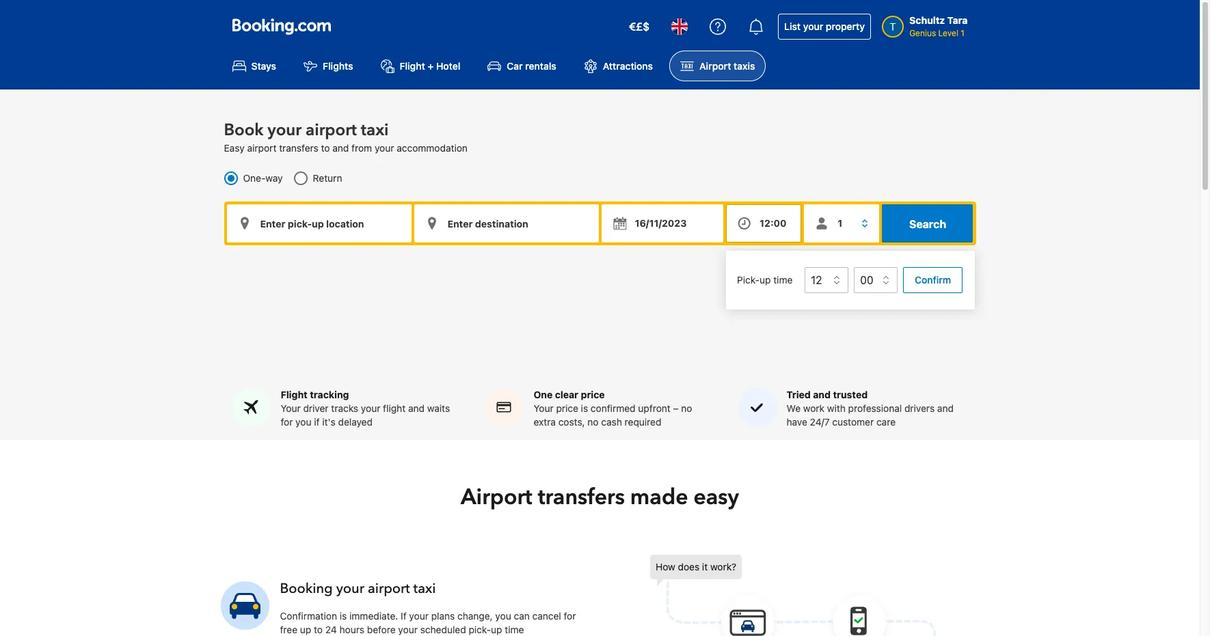 Task type: describe. For each thing, give the bounding box(es) containing it.
it
[[702, 562, 708, 574]]

rentals
[[526, 60, 557, 72]]

taxi for booking
[[414, 580, 436, 599]]

+
[[428, 60, 434, 72]]

free
[[280, 625, 298, 636]]

airport taxis link
[[670, 51, 766, 82]]

return
[[313, 173, 342, 184]]

upfront
[[638, 403, 671, 415]]

transfers inside book your airport taxi easy airport transfers to and from your accommodation
[[279, 142, 319, 154]]

schultz
[[910, 14, 946, 26]]

trusted
[[833, 390, 868, 401]]

and inside book your airport taxi easy airport transfers to and from your accommodation
[[333, 142, 349, 154]]

2 horizontal spatial up
[[760, 274, 771, 286]]

list
[[785, 21, 801, 32]]

tried and trusted we work with professional drivers and have 24/7 customer care
[[787, 390, 954, 429]]

from
[[352, 142, 372, 154]]

12:00 button
[[727, 205, 802, 243]]

have
[[787, 417, 808, 429]]

for inside "confirmation is immediate. if your plans change, you can cancel for free up to 24 hours before your scheduled pick-up time"
[[564, 611, 576, 623]]

flight + hotel
[[400, 60, 461, 72]]

tara
[[948, 14, 968, 26]]

1 horizontal spatial time
[[774, 274, 793, 286]]

delayed
[[338, 417, 373, 429]]

to inside book your airport taxi easy airport transfers to and from your accommodation
[[321, 142, 330, 154]]

16/11/2023
[[635, 218, 687, 229]]

driver
[[303, 403, 329, 415]]

waits
[[427, 403, 450, 415]]

0 horizontal spatial up
[[300, 625, 311, 636]]

–
[[674, 403, 679, 415]]

search button
[[883, 205, 974, 243]]

easy
[[694, 483, 739, 513]]

professional
[[849, 403, 902, 415]]

booking your airport taxi
[[280, 580, 436, 599]]

24
[[325, 625, 337, 636]]

stays link
[[221, 51, 287, 82]]

is inside the one clear price your price is confirmed upfront – no extra costs, no cash required
[[581, 403, 588, 415]]

if
[[401, 611, 407, 623]]

book your airport taxi easy airport transfers to and from your accommodation
[[224, 119, 468, 154]]

accommodation
[[397, 142, 468, 154]]

it's
[[322, 417, 336, 429]]

tried
[[787, 390, 811, 401]]

1
[[961, 28, 965, 38]]

confirmation is immediate. if your plans change, you can cancel for free up to 24 hours before your scheduled pick-up time
[[280, 611, 576, 636]]

property
[[826, 21, 865, 32]]

level
[[939, 28, 959, 38]]

you inside flight tracking your driver tracks your flight and waits for you if it's delayed
[[296, 417, 312, 429]]

your right list
[[804, 21, 824, 32]]

to inside "confirmation is immediate. if your plans change, you can cancel for free up to 24 hours before your scheduled pick-up time"
[[314, 625, 323, 636]]

work?
[[711, 562, 737, 574]]

your down if
[[398, 625, 418, 636]]

12:00
[[760, 218, 787, 229]]

your up 'immediate.'
[[336, 580, 365, 599]]

list your property
[[785, 21, 865, 32]]

pick-up time
[[738, 274, 793, 286]]

1 vertical spatial airport
[[247, 142, 277, 154]]

can
[[514, 611, 530, 623]]

pick-
[[469, 625, 491, 636]]

book
[[224, 119, 264, 142]]

1 vertical spatial price
[[556, 403, 579, 415]]

flights
[[323, 60, 353, 72]]

airport for airport taxis
[[700, 60, 732, 72]]

airport taxis
[[700, 60, 755, 72]]

confirmation
[[280, 611, 337, 623]]

car
[[507, 60, 523, 72]]

clear
[[555, 390, 579, 401]]

plans
[[431, 611, 455, 623]]

flight tracking your driver tracks your flight and waits for you if it's delayed
[[281, 390, 450, 429]]

0 horizontal spatial booking airport taxi image
[[221, 582, 269, 631]]

attractions link
[[573, 51, 664, 82]]

change,
[[458, 611, 493, 623]]

and inside flight tracking your driver tracks your flight and waits for you if it's delayed
[[408, 403, 425, 415]]

is inside "confirmation is immediate. if your plans change, you can cancel for free up to 24 hours before your scheduled pick-up time"
[[340, 611, 347, 623]]

before
[[367, 625, 396, 636]]

with
[[828, 403, 846, 415]]

work
[[804, 403, 825, 415]]

flight + hotel link
[[370, 51, 472, 82]]



Task type: vqa. For each thing, say whether or not it's contained in the screenshot.
stay
no



Task type: locate. For each thing, give the bounding box(es) containing it.
taxi inside book your airport taxi easy airport transfers to and from your accommodation
[[361, 119, 389, 142]]

and right flight at the left of the page
[[408, 403, 425, 415]]

hotel
[[436, 60, 461, 72]]

does
[[678, 562, 700, 574]]

care
[[877, 417, 896, 429]]

hours
[[340, 625, 365, 636]]

for
[[281, 417, 293, 429], [564, 611, 576, 623]]

taxi up the from
[[361, 119, 389, 142]]

1 vertical spatial flight
[[281, 390, 308, 401]]

price up the confirmed
[[581, 390, 605, 401]]

attractions
[[603, 60, 653, 72]]

0 horizontal spatial no
[[588, 417, 599, 429]]

for left if
[[281, 417, 293, 429]]

1 vertical spatial airport
[[461, 483, 533, 513]]

1 horizontal spatial for
[[564, 611, 576, 623]]

is up hours
[[340, 611, 347, 623]]

your right book
[[268, 119, 302, 142]]

cash
[[602, 417, 622, 429]]

confirmed
[[591, 403, 636, 415]]

1 horizontal spatial airport
[[700, 60, 732, 72]]

time inside "confirmation is immediate. if your plans change, you can cancel for free up to 24 hours before your scheduled pick-up time"
[[505, 625, 524, 636]]

you left if
[[296, 417, 312, 429]]

to left the 24
[[314, 625, 323, 636]]

scheduled
[[420, 625, 466, 636]]

one clear price your price is confirmed upfront – no extra costs, no cash required
[[534, 390, 693, 429]]

for right cancel
[[564, 611, 576, 623]]

extra
[[534, 417, 556, 429]]

flight inside flight tracking your driver tracks your flight and waits for you if it's delayed
[[281, 390, 308, 401]]

1 vertical spatial for
[[564, 611, 576, 623]]

confirm button
[[904, 268, 963, 294]]

up down confirmation
[[300, 625, 311, 636]]

your right the from
[[375, 142, 394, 154]]

booking airport taxi image
[[651, 556, 938, 637], [221, 582, 269, 631]]

flight up driver
[[281, 390, 308, 401]]

no right –
[[682, 403, 693, 415]]

booking.com online hotel reservations image
[[232, 18, 331, 35]]

1 horizontal spatial no
[[682, 403, 693, 415]]

your up delayed at the left bottom of page
[[361, 403, 381, 415]]

airport for airport transfers made easy
[[461, 483, 533, 513]]

0 horizontal spatial transfers
[[279, 142, 319, 154]]

airport
[[700, 60, 732, 72], [461, 483, 533, 513]]

one-way
[[243, 173, 283, 184]]

for inside flight tracking your driver tracks your flight and waits for you if it's delayed
[[281, 417, 293, 429]]

0 vertical spatial time
[[774, 274, 793, 286]]

your inside the one clear price your price is confirmed upfront – no extra costs, no cash required
[[534, 403, 554, 415]]

your inside flight tracking your driver tracks your flight and waits for you if it's delayed
[[281, 403, 301, 415]]

we
[[787, 403, 801, 415]]

time
[[774, 274, 793, 286], [505, 625, 524, 636]]

airport
[[306, 119, 357, 142], [247, 142, 277, 154], [368, 580, 410, 599]]

up down 'change,'
[[491, 625, 502, 636]]

€£$
[[629, 21, 650, 33]]

taxi for book
[[361, 119, 389, 142]]

transfers
[[279, 142, 319, 154], [538, 483, 625, 513]]

customer
[[833, 417, 874, 429]]

1 horizontal spatial taxi
[[414, 580, 436, 599]]

if
[[314, 417, 320, 429]]

1 your from the left
[[281, 403, 301, 415]]

0 vertical spatial no
[[682, 403, 693, 415]]

2 horizontal spatial airport
[[368, 580, 410, 599]]

tracks
[[331, 403, 359, 415]]

and left the from
[[333, 142, 349, 154]]

tracking
[[310, 390, 349, 401]]

airport inside 'link'
[[700, 60, 732, 72]]

airport for booking
[[368, 580, 410, 599]]

airport transfers made easy
[[461, 483, 739, 513]]

to up the return
[[321, 142, 330, 154]]

1 horizontal spatial flight
[[400, 60, 425, 72]]

list your property link
[[779, 14, 872, 40]]

1 horizontal spatial is
[[581, 403, 588, 415]]

no
[[682, 403, 693, 415], [588, 417, 599, 429]]

and right drivers
[[938, 403, 954, 415]]

search
[[910, 218, 947, 231]]

1 horizontal spatial up
[[491, 625, 502, 636]]

airport up if
[[368, 580, 410, 599]]

0 vertical spatial price
[[581, 390, 605, 401]]

2 your from the left
[[534, 403, 554, 415]]

easy
[[224, 142, 245, 154]]

1 vertical spatial to
[[314, 625, 323, 636]]

genius
[[910, 28, 937, 38]]

0 vertical spatial airport
[[700, 60, 732, 72]]

cancel
[[533, 611, 561, 623]]

0 horizontal spatial is
[[340, 611, 347, 623]]

taxis
[[734, 60, 755, 72]]

1 horizontal spatial airport
[[306, 119, 357, 142]]

1 vertical spatial you
[[496, 611, 512, 623]]

1 vertical spatial taxi
[[414, 580, 436, 599]]

0 vertical spatial flight
[[400, 60, 425, 72]]

1 vertical spatial is
[[340, 611, 347, 623]]

airport down book
[[247, 142, 277, 154]]

flight
[[400, 60, 425, 72], [281, 390, 308, 401]]

drivers
[[905, 403, 935, 415]]

0 vertical spatial is
[[581, 403, 588, 415]]

taxi up plans
[[414, 580, 436, 599]]

your right if
[[409, 611, 429, 623]]

up
[[760, 274, 771, 286], [300, 625, 311, 636], [491, 625, 502, 636]]

stays
[[251, 60, 276, 72]]

0 vertical spatial airport
[[306, 119, 357, 142]]

1 horizontal spatial your
[[534, 403, 554, 415]]

1 horizontal spatial booking airport taxi image
[[651, 556, 938, 637]]

€£$ button
[[621, 10, 658, 43]]

you left can
[[496, 611, 512, 623]]

your left driver
[[281, 403, 301, 415]]

0 horizontal spatial airport
[[247, 142, 277, 154]]

price down clear
[[556, 403, 579, 415]]

0 horizontal spatial your
[[281, 403, 301, 415]]

airport for book
[[306, 119, 357, 142]]

made
[[631, 483, 689, 513]]

booking
[[280, 580, 333, 599]]

up down 12:00 button
[[760, 274, 771, 286]]

your
[[281, 403, 301, 415], [534, 403, 554, 415]]

0 horizontal spatial flight
[[281, 390, 308, 401]]

flight
[[383, 403, 406, 415]]

time down can
[[505, 625, 524, 636]]

airport up the from
[[306, 119, 357, 142]]

you inside "confirmation is immediate. if your plans change, you can cancel for free up to 24 hours before your scheduled pick-up time"
[[496, 611, 512, 623]]

and up work
[[814, 390, 831, 401]]

Enter destination text field
[[414, 205, 599, 243]]

costs,
[[559, 417, 585, 429]]

you
[[296, 417, 312, 429], [496, 611, 512, 623]]

16/11/2023 button
[[602, 205, 724, 243]]

car rentals
[[507, 60, 557, 72]]

0 vertical spatial to
[[321, 142, 330, 154]]

0 horizontal spatial airport
[[461, 483, 533, 513]]

how
[[656, 562, 676, 574]]

and
[[333, 142, 349, 154], [814, 390, 831, 401], [408, 403, 425, 415], [938, 403, 954, 415]]

1 horizontal spatial you
[[496, 611, 512, 623]]

schultz tara genius level 1
[[910, 14, 968, 38]]

1 horizontal spatial price
[[581, 390, 605, 401]]

0 horizontal spatial you
[[296, 417, 312, 429]]

1 horizontal spatial transfers
[[538, 483, 625, 513]]

0 horizontal spatial for
[[281, 417, 293, 429]]

confirm
[[915, 274, 952, 286]]

Enter pick-up location text field
[[227, 205, 411, 243]]

your down the one
[[534, 403, 554, 415]]

required
[[625, 417, 662, 429]]

way
[[266, 173, 283, 184]]

1 vertical spatial no
[[588, 417, 599, 429]]

time right pick-
[[774, 274, 793, 286]]

flight left +
[[400, 60, 425, 72]]

one-
[[243, 173, 266, 184]]

immediate.
[[350, 611, 398, 623]]

0 horizontal spatial taxi
[[361, 119, 389, 142]]

taxi
[[361, 119, 389, 142], [414, 580, 436, 599]]

flight for flight + hotel
[[400, 60, 425, 72]]

1 vertical spatial transfers
[[538, 483, 625, 513]]

0 horizontal spatial time
[[505, 625, 524, 636]]

0 vertical spatial transfers
[[279, 142, 319, 154]]

price
[[581, 390, 605, 401], [556, 403, 579, 415]]

2 vertical spatial airport
[[368, 580, 410, 599]]

your inside flight tracking your driver tracks your flight and waits for you if it's delayed
[[361, 403, 381, 415]]

0 vertical spatial you
[[296, 417, 312, 429]]

car rentals link
[[477, 51, 568, 82]]

one
[[534, 390, 553, 401]]

24/7
[[810, 417, 830, 429]]

how does it work?
[[656, 562, 737, 574]]

is up costs,
[[581, 403, 588, 415]]

flights link
[[293, 51, 364, 82]]

flight for flight tracking your driver tracks your flight and waits for you if it's delayed
[[281, 390, 308, 401]]

0 vertical spatial taxi
[[361, 119, 389, 142]]

0 horizontal spatial price
[[556, 403, 579, 415]]

0 vertical spatial for
[[281, 417, 293, 429]]

1 vertical spatial time
[[505, 625, 524, 636]]

no left cash
[[588, 417, 599, 429]]

pick-
[[738, 274, 760, 286]]



